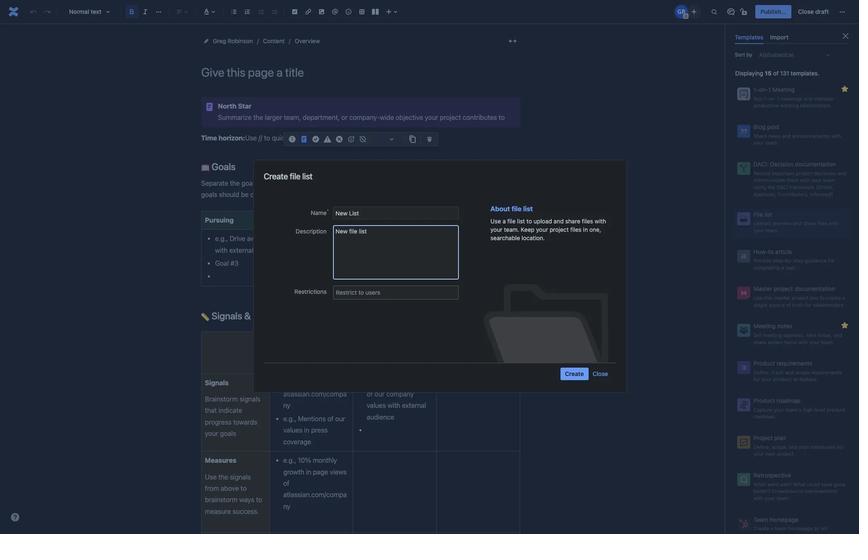 Task type: vqa. For each thing, say whether or not it's contained in the screenshot.
unstar this space image
no



Task type: describe. For each thing, give the bounding box(es) containing it.
publish... button
[[756, 5, 791, 18]]

close link
[[593, 368, 608, 381]]

import
[[770, 34, 789, 41]]

pursuing
[[205, 217, 234, 224]]

1 your from the left
[[490, 226, 502, 233]]

by
[[746, 52, 752, 58]]

goals
[[210, 161, 236, 173]]

action item image
[[290, 7, 300, 17]]

Restrictions text field
[[336, 288, 456, 298]]

1 vertical spatial files
[[570, 226, 581, 233]]

draft
[[815, 8, 829, 15]]

overview link
[[295, 36, 320, 46]]

close templates and import image
[[841, 31, 851, 41]]

not
[[364, 217, 376, 224]]

:goal: image
[[201, 164, 210, 172]]

sort
[[735, 52, 745, 58]]

warning image
[[322, 134, 333, 144]]

publish...
[[761, 8, 786, 15]]

Main content area, start typing to enter text. text field
[[196, 97, 525, 535]]

file for create
[[290, 172, 300, 181]]

:straight_ruler: image
[[201, 313, 210, 322]]

in
[[583, 226, 588, 233]]

close for close
[[593, 371, 608, 378]]

add image, video, or file image
[[317, 7, 327, 17]]

tab list containing templates
[[731, 30, 852, 44]]

file for about
[[512, 205, 522, 213]]

list for about file list
[[523, 205, 533, 213]]

success image
[[311, 134, 321, 144]]

description
[[296, 228, 327, 235]]

overview
[[295, 37, 320, 45]]

unstar meeting notes image
[[840, 321, 850, 331]]

use a file list to upload and share files with your team. keep your project files in one, searchable location.
[[490, 218, 606, 242]]

searchable
[[490, 235, 520, 242]]

pursuing
[[377, 217, 406, 224]]

a
[[503, 218, 506, 225]]

copy image
[[407, 134, 417, 144]]

numbered list ⌘⇧7 image
[[242, 7, 252, 17]]

bold ⌘b image
[[127, 7, 137, 17]]

create for create file list
[[264, 172, 288, 181]]

create file list
[[264, 172, 313, 181]]

project
[[550, 226, 569, 233]]

greg robinson
[[213, 37, 253, 45]]

greg
[[213, 37, 226, 45]]

Title of your file list text field
[[333, 207, 459, 220]]

link image
[[303, 7, 313, 17]]

close draft
[[798, 8, 829, 15]]

info image
[[287, 134, 297, 144]]

north
[[218, 102, 236, 110]]

upload
[[534, 218, 552, 225]]

use
[[490, 218, 501, 225]]

signals for signals
[[205, 379, 229, 387]]

location.
[[522, 235, 545, 242]]

list inside use a file list to upload and share files with your team. keep your project files in one, searchable location.
[[517, 218, 525, 225]]

templates
[[735, 34, 763, 41]]

time horizon:
[[201, 134, 245, 142]]

greg robinson link
[[213, 36, 253, 46]]

displaying 15 of 131 templates.
[[735, 70, 819, 77]]

unstar 1-on-1 meeting image
[[840, 84, 850, 94]]

team.
[[504, 226, 519, 233]]

create for create
[[565, 371, 584, 378]]

of
[[773, 70, 779, 77]]

about file list link
[[490, 205, 533, 213]]



Task type: locate. For each thing, give the bounding box(es) containing it.
1 horizontal spatial close
[[798, 8, 814, 15]]

file right a
[[507, 218, 516, 225]]

your down use
[[490, 226, 502, 233]]

measures
[[253, 311, 294, 322], [205, 457, 236, 465]]

list
[[302, 172, 313, 181], [523, 205, 533, 213], [517, 218, 525, 225]]

confluence image
[[7, 5, 20, 18], [7, 5, 20, 18]]

file inside use a file list to upload and share files with your team. keep your project files in one, searchable location.
[[507, 218, 516, 225]]

redo ⌘⇧z image
[[42, 7, 52, 17]]

close draft button
[[793, 5, 834, 18]]

background color image
[[387, 134, 397, 144]]

make page full-width image
[[508, 36, 518, 46]]

italic ⌘i image
[[140, 7, 150, 17]]

close
[[798, 8, 814, 15], [593, 371, 608, 378]]

signals for signals & measures
[[212, 311, 242, 322]]

share
[[565, 218, 580, 225]]

to
[[527, 218, 532, 225]]

:goal: image
[[201, 164, 210, 172]]

note image
[[299, 134, 309, 144]]

one,
[[589, 226, 601, 233]]

keep
[[521, 226, 535, 233]]

file right "about"
[[512, 205, 522, 213]]

editor add emoji image
[[346, 134, 356, 144]]

0 vertical spatial file
[[290, 172, 300, 181]]

1 horizontal spatial files
[[582, 218, 593, 225]]

close right the create button
[[593, 371, 608, 378]]

list up to
[[523, 205, 533, 213]]

close left draft
[[798, 8, 814, 15]]

0 vertical spatial create
[[264, 172, 288, 181]]

0 horizontal spatial measures
[[205, 457, 236, 465]]

create down info icon
[[264, 172, 288, 181]]

north star
[[218, 102, 252, 110]]

2 your from the left
[[536, 226, 548, 233]]

file
[[290, 172, 300, 181], [512, 205, 522, 213], [507, 218, 516, 225]]

0 horizontal spatial create
[[264, 172, 288, 181]]

about file list
[[490, 205, 533, 213]]

bullet list ⌘⇧8 image
[[229, 7, 239, 17]]

1 vertical spatial measures
[[205, 457, 236, 465]]

time
[[201, 134, 217, 142]]

&
[[244, 311, 251, 322]]

2 vertical spatial file
[[507, 218, 516, 225]]

131
[[780, 70, 789, 77]]

create button
[[560, 368, 588, 381]]

1 vertical spatial list
[[523, 205, 533, 213]]

create left close link
[[565, 371, 584, 378]]

content link
[[263, 36, 285, 46]]

close for close draft
[[798, 8, 814, 15]]

move this page image
[[203, 38, 210, 45]]

Description text field
[[333, 225, 459, 280]]

and
[[554, 218, 564, 225]]

table image
[[357, 7, 367, 17]]

about
[[490, 205, 510, 213]]

list left to
[[517, 218, 525, 225]]

greg robinson image
[[675, 5, 688, 18]]

name
[[311, 210, 327, 217]]

create
[[264, 172, 288, 181], [565, 371, 584, 378]]

1 horizontal spatial measures
[[253, 311, 294, 322]]

2 vertical spatial list
[[517, 218, 525, 225]]

1 vertical spatial close
[[593, 371, 608, 378]]

mention image
[[330, 7, 340, 17]]

0 vertical spatial close
[[798, 8, 814, 15]]

emoji image
[[343, 7, 354, 17]]

not pursuing
[[364, 217, 406, 224]]

0 horizontal spatial close
[[593, 371, 608, 378]]

panel note image
[[204, 102, 215, 112]]

close inside "button"
[[798, 8, 814, 15]]

15
[[765, 70, 772, 77]]

0 vertical spatial measures
[[253, 311, 294, 322]]

robinson
[[228, 37, 253, 45]]

1 horizontal spatial your
[[536, 226, 548, 233]]

list for create file list
[[302, 172, 313, 181]]

file down info icon
[[290, 172, 300, 181]]

files down share
[[570, 226, 581, 233]]

with
[[595, 218, 606, 225]]

remove image
[[425, 134, 435, 144]]

list down the note image
[[302, 172, 313, 181]]

your
[[490, 226, 502, 233], [536, 226, 548, 233]]

templates.
[[791, 70, 819, 77]]

0 vertical spatial list
[[302, 172, 313, 181]]

1 vertical spatial file
[[512, 205, 522, 213]]

files up in
[[582, 218, 593, 225]]

remove emoji image
[[358, 134, 368, 144]]

0 horizontal spatial files
[[570, 226, 581, 233]]

restrictions
[[295, 288, 327, 296]]

signals & measures
[[210, 311, 294, 322]]

outdent ⇧tab image
[[256, 7, 266, 17]]

1 vertical spatial create
[[565, 371, 584, 378]]

Give this page a title text field
[[201, 66, 520, 79]]

sort by
[[735, 52, 752, 58]]

:straight_ruler: image
[[201, 313, 210, 322]]

content
[[263, 37, 285, 45]]

create inside button
[[565, 371, 584, 378]]

your down upload
[[536, 226, 548, 233]]

0 vertical spatial files
[[582, 218, 593, 225]]

editor toolbar toolbar
[[284, 133, 438, 155]]

0 horizontal spatial your
[[490, 226, 502, 233]]

error image
[[334, 134, 344, 144]]

tab list
[[731, 30, 852, 44]]

0 vertical spatial signals
[[212, 311, 242, 322]]

signals
[[212, 311, 242, 322], [205, 379, 229, 387]]

1 vertical spatial signals
[[205, 379, 229, 387]]

displaying
[[735, 70, 763, 77]]

indent tab image
[[269, 7, 279, 17]]

star
[[238, 102, 252, 110]]

undo ⌘z image
[[29, 7, 39, 17]]

layouts image
[[370, 7, 380, 17]]

1 horizontal spatial create
[[565, 371, 584, 378]]

horizon:
[[219, 134, 245, 142]]

files
[[582, 218, 593, 225], [570, 226, 581, 233]]



